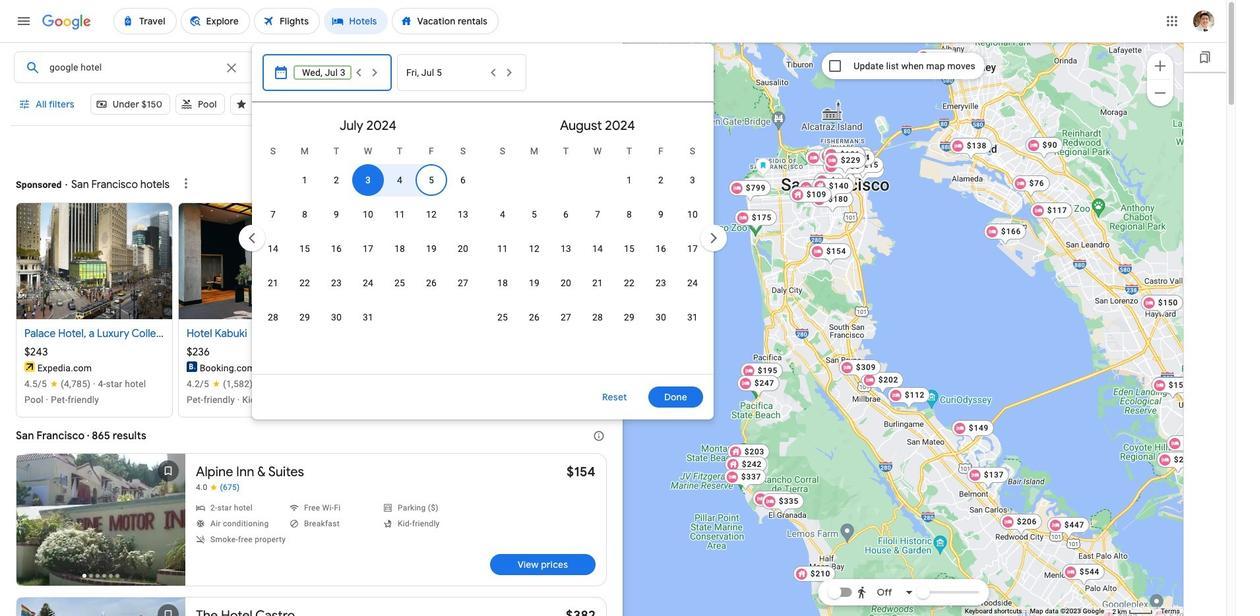 Task type: describe. For each thing, give the bounding box(es) containing it.
row up wed, jul 17 element
[[257, 197, 479, 232]]

wed, aug 14 element
[[593, 242, 603, 255]]

wed, jul 24 element
[[363, 277, 374, 290]]

set check-out one day later. image
[[502, 65, 517, 81]]

fri, jul 19 element
[[426, 242, 437, 255]]

row up wed, aug 21 element
[[487, 232, 709, 266]]

mon, jul 22 element
[[300, 277, 310, 290]]

row down wed, aug 21 element
[[487, 300, 709, 335]]

row up wed, aug 14 element at top left
[[487, 197, 709, 232]]

zoom out map image
[[1153, 85, 1169, 101]]

sat, aug 17 element
[[688, 242, 698, 255]]

sat, aug 10 element
[[688, 208, 698, 221]]

dialog inside 'filters' form
[[236, 44, 730, 420]]

set check-in one day earlier. image
[[351, 65, 367, 81]]

1 row group from the left
[[257, 108, 479, 369]]

2 expedia.com image from the left
[[511, 362, 522, 372]]

thu, jul 4 element
[[397, 174, 403, 187]]

tue, jul 23 element
[[331, 277, 342, 290]]

thu, aug 15 element
[[624, 242, 635, 255]]

sat, jul 20 element
[[458, 242, 469, 255]]

tue, jul 2 element
[[334, 174, 339, 187]]

booking.com image
[[187, 362, 197, 372]]

mon, jul 1 element
[[302, 174, 308, 187]]

thu, aug 1 element
[[627, 174, 632, 187]]

wed, aug 28 element
[[593, 311, 603, 324]]

sat, aug 3 element
[[690, 174, 696, 187]]

2 photos list from the top
[[16, 598, 185, 616]]

tue, aug 6 element
[[564, 208, 569, 221]]

sat, aug 31 element
[[688, 311, 698, 324]]

sat, aug 24 element
[[688, 277, 698, 290]]

mon, aug 12 element
[[529, 242, 540, 255]]

mon, aug 19 element
[[529, 277, 540, 290]]

row up the "wed, aug 28" element
[[487, 266, 709, 300]]

wed, jul 17 element
[[363, 242, 374, 255]]

mon, aug 26 element
[[529, 311, 540, 324]]

4.5 out of 5 stars from 4,785 reviews image
[[24, 377, 91, 391]]

fri, jul 5, return date. element
[[429, 174, 434, 187]]

fri, aug 23 element
[[656, 277, 667, 290]]

sun, jul 14 element
[[268, 242, 279, 255]]

wed, jul 3, departure date. element
[[366, 174, 371, 187]]

sat, jul 13 element
[[458, 208, 469, 221]]

why this ad? image
[[178, 176, 194, 191]]

Check-out text field
[[424, 52, 504, 82]]

sun, aug 25 element
[[498, 311, 508, 324]]

row down wed, jul 10 element
[[257, 232, 479, 266]]



Task type: vqa. For each thing, say whether or not it's contained in the screenshot.
search field
no



Task type: locate. For each thing, give the bounding box(es) containing it.
tue, jul 16 element
[[331, 242, 342, 255]]

wed, aug 7 element
[[595, 208, 601, 221]]

0 horizontal spatial expedia.com image
[[24, 362, 35, 372]]

mon, aug 5 element
[[532, 208, 537, 221]]

wed, aug 21 element
[[593, 277, 603, 290]]

fri, aug 30 element
[[656, 311, 667, 324]]

2 row group from the left
[[487, 108, 709, 369]]

main menu image
[[16, 13, 32, 29]]

1 photos list from the top
[[16, 454, 185, 599]]

tue, jul 9 element
[[334, 208, 339, 221]]

zoom in map image
[[1153, 58, 1169, 74]]

list
[[16, 203, 660, 431]]

grid
[[257, 108, 709, 382]]

fri, aug 16 element
[[656, 242, 667, 255]]

filters form
[[11, 42, 730, 458]]

4.2 out of 5 stars from 1,582 reviews image
[[187, 377, 253, 391]]

row
[[289, 158, 479, 197], [614, 158, 709, 197], [257, 197, 479, 232], [487, 197, 709, 232], [257, 232, 479, 266], [487, 232, 709, 266], [257, 266, 479, 300], [487, 266, 709, 300], [257, 300, 384, 335], [487, 300, 709, 335]]

1 horizontal spatial row group
[[487, 108, 709, 369]]

wed, jul 31 element
[[363, 311, 374, 324]]

clear image
[[224, 60, 240, 76]]

row down 'tue, jul 23' element on the left top
[[257, 300, 384, 335]]

row group
[[257, 108, 479, 369], [487, 108, 709, 369]]

rosewood sand hill image
[[1032, 614, 1037, 616]]

row up fri, aug 9 element
[[614, 158, 709, 197]]

1 horizontal spatial expedia.com image
[[511, 362, 522, 372]]

tue, aug 13 element
[[561, 242, 572, 255]]

1 expedia.com image from the left
[[24, 362, 35, 372]]

tue, aug 27 element
[[561, 311, 572, 324]]

parc 55 san francisco - a hilton hotel image
[[349, 362, 360, 372]]

wed, jul 10 element
[[363, 208, 374, 221]]

0 horizontal spatial row group
[[257, 108, 479, 369]]

sun, aug 18 element
[[498, 277, 508, 290]]

thu, jul 25 element
[[395, 277, 405, 290]]

fri, jul 12 element
[[426, 208, 437, 221]]

fri, aug 9 element
[[659, 208, 664, 221]]

dialog
[[236, 44, 730, 420]]

set check-in one day later. image
[[367, 65, 383, 81]]

tue, aug 20 element
[[561, 277, 572, 290]]

sun, jul 28 element
[[268, 311, 279, 324]]

thu, aug 29 element
[[624, 311, 635, 324]]

sat, jul 6 element
[[461, 174, 466, 187]]

pacific cafe image
[[756, 158, 771, 179]]

row up wed, jul 31 element
[[257, 266, 479, 300]]

map region
[[623, 42, 1185, 616]]

grid inside 'dialog'
[[257, 108, 709, 382]]

mon, jul 8 element
[[302, 208, 308, 221]]

next image
[[698, 222, 730, 254]]

photos list
[[16, 454, 185, 599], [16, 598, 185, 616]]

mon, jul 29 element
[[300, 311, 310, 324]]

thu, aug 8 element
[[627, 208, 632, 221]]

thu, aug 22 element
[[624, 277, 635, 290]]

thu, jul 18 element
[[395, 242, 405, 255]]

Check-in text field
[[296, 52, 374, 82]]

sun, jul 21 element
[[268, 277, 279, 290]]

fri, jul 26 element
[[426, 277, 437, 290]]

sun, aug 11 element
[[498, 242, 508, 255]]

thu, jul 11 element
[[395, 208, 405, 221]]

set check-out one day earlier. image
[[486, 65, 502, 81]]

previous image
[[236, 222, 268, 254]]

row up the thu, jul 11 element
[[289, 158, 479, 197]]

sat, jul 27 element
[[458, 277, 469, 290]]

sun, aug 4 element
[[500, 208, 506, 221]]

mon, jul 15 element
[[300, 242, 310, 255]]

sun, jul 7 element
[[271, 208, 276, 221]]

expedia.com image
[[24, 362, 35, 372], [511, 362, 522, 372]]

fri, aug 2 element
[[659, 174, 664, 187]]

tue, jul 30 element
[[331, 311, 342, 324]]

4 out of 5 stars from 675 reviews image
[[196, 483, 240, 493]]



